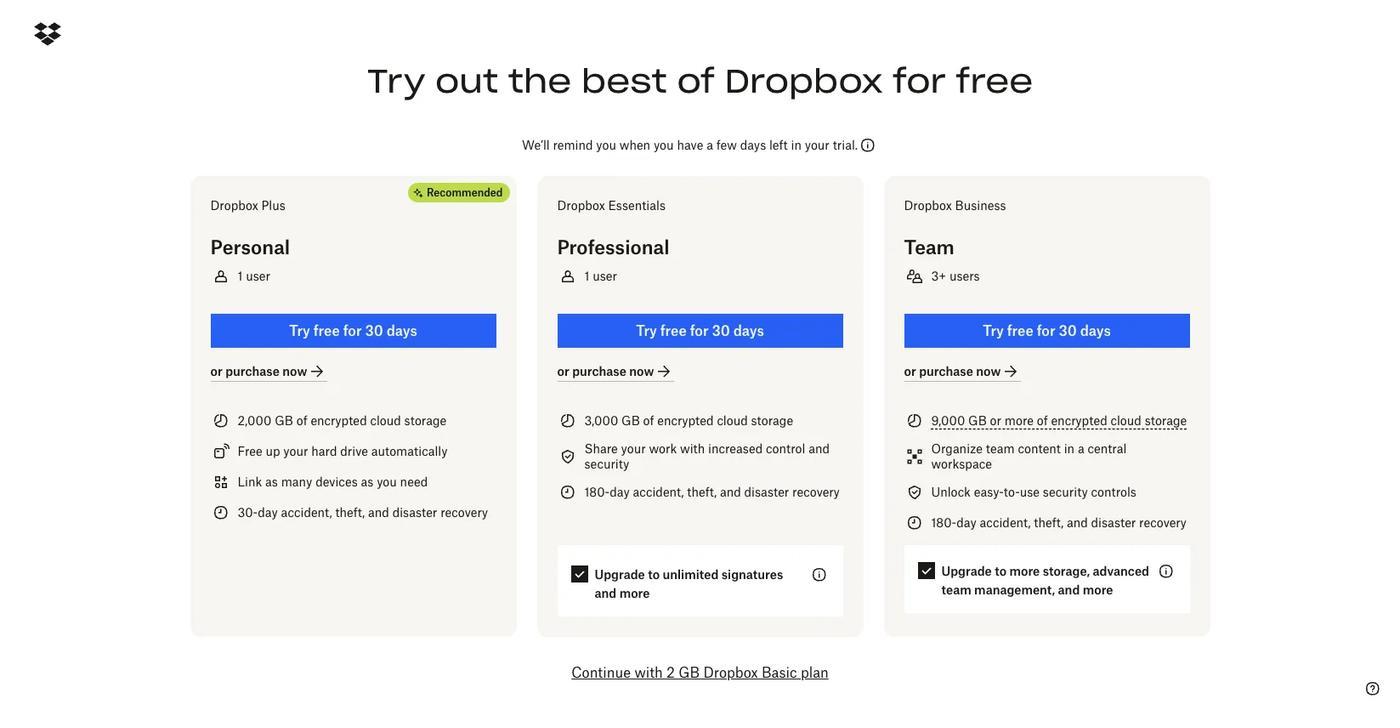 Task type: vqa. For each thing, say whether or not it's contained in the screenshot.
Continue with 2 GB Dropbox Basic plan
yes



Task type: describe. For each thing, give the bounding box(es) containing it.
1 vertical spatial with
[[635, 664, 663, 681]]

dropbox essentials
[[557, 198, 666, 213]]

30 for team
[[1059, 322, 1077, 339]]

user for personal
[[246, 269, 270, 283]]

1 horizontal spatial security
[[1043, 485, 1088, 499]]

plan
[[801, 664, 829, 681]]

3+
[[932, 269, 947, 283]]

day for team
[[957, 515, 977, 530]]

encrypted for professional
[[658, 413, 714, 428]]

of up work
[[643, 413, 654, 428]]

team inside organize team content in a central workspace
[[986, 441, 1015, 456]]

1 horizontal spatial day
[[610, 485, 630, 499]]

of up content
[[1037, 413, 1048, 428]]

user for professional
[[593, 269, 617, 283]]

0 vertical spatial 180-day accident, theft, and disaster recovery
[[585, 485, 840, 499]]

try free for 30 days button for professional
[[557, 314, 843, 348]]

continue with 2 gb dropbox basic plan
[[572, 664, 829, 681]]

3 encrypted from the left
[[1052, 413, 1108, 428]]

and down link as many devices as you need
[[368, 505, 389, 520]]

dropbox for professional
[[557, 198, 605, 213]]

or purchase now for personal
[[210, 364, 307, 378]]

use
[[1020, 485, 1040, 499]]

0 horizontal spatial you
[[377, 475, 397, 489]]

free for team
[[1008, 322, 1034, 339]]

storage,
[[1043, 564, 1090, 578]]

link as many devices as you need
[[238, 475, 428, 489]]

try for professional
[[636, 322, 657, 339]]

and up 'storage,'
[[1067, 515, 1088, 530]]

few
[[717, 138, 737, 152]]

days for professional
[[734, 322, 764, 339]]

1 as from the left
[[265, 475, 278, 489]]

remind
[[553, 138, 593, 152]]

dropbox plus
[[210, 198, 286, 213]]

when
[[620, 138, 651, 152]]

more inside upgrade to unlimited signatures and more
[[620, 586, 650, 600]]

or purchase now button for team
[[904, 361, 1022, 382]]

have
[[677, 138, 704, 152]]

1 horizontal spatial 180-
[[932, 515, 957, 530]]

unlock
[[932, 485, 971, 499]]

automatically
[[371, 444, 448, 458]]

your inside share your work with increased control and security
[[621, 441, 646, 456]]

accident, for team
[[980, 515, 1031, 530]]

plus
[[262, 198, 286, 213]]

9,000 gb or more of encrypted cloud storage
[[932, 413, 1187, 428]]

recovery for team
[[1140, 515, 1187, 530]]

need
[[400, 475, 428, 489]]

unlimited
[[663, 567, 719, 582]]

for for team
[[1037, 322, 1056, 339]]

2 as from the left
[[361, 475, 374, 489]]

free up your hard drive automatically
[[238, 444, 448, 458]]

central
[[1088, 441, 1127, 456]]

recommended
[[427, 186, 503, 199]]

free
[[238, 444, 263, 458]]

theft, for personal
[[335, 505, 365, 520]]

try free for 30 days button for team
[[904, 314, 1190, 348]]

days for personal
[[387, 322, 417, 339]]

disaster for team
[[1092, 515, 1136, 530]]

continue
[[572, 664, 631, 681]]

we'll
[[522, 138, 550, 152]]

2 horizontal spatial you
[[654, 138, 674, 152]]

theft, for team
[[1034, 515, 1064, 530]]

now for personal
[[283, 364, 307, 378]]

dropbox left basic
[[704, 664, 758, 681]]

for for professional
[[690, 322, 709, 339]]

accident, for personal
[[281, 505, 332, 520]]

learn more about your trial image
[[858, 135, 879, 156]]

or for personal
[[210, 364, 223, 378]]

organize team content in a central workspace
[[932, 441, 1127, 471]]

2,000 gb of encrypted cloud storage
[[238, 413, 447, 428]]

dropbox up left
[[725, 60, 883, 101]]

with inside share your work with increased control and security
[[680, 441, 705, 456]]

and inside upgrade to unlimited signatures and more
[[595, 586, 617, 600]]

1 for personal
[[238, 269, 243, 283]]

for for personal
[[343, 322, 362, 339]]

link
[[238, 475, 262, 489]]

days for team
[[1081, 322, 1111, 339]]

try free for 30 days for team
[[983, 322, 1111, 339]]

3+ users
[[932, 269, 980, 283]]

30 for professional
[[712, 322, 730, 339]]

1 vertical spatial 180-day accident, theft, and disaster recovery
[[932, 515, 1187, 530]]

storage for personal
[[404, 413, 447, 428]]

we'll remind you when you have a few days left in your trial.
[[522, 138, 858, 152]]

and inside upgrade to more storage, advanced team management, and more
[[1058, 583, 1080, 597]]

free for professional
[[661, 322, 687, 339]]

storage for professional
[[751, 413, 794, 428]]

purchase for professional
[[572, 364, 627, 378]]

work
[[649, 441, 677, 456]]

upgrade to more storage, advanced team management, and more
[[942, 564, 1150, 597]]

users
[[950, 269, 980, 283]]

or purchase now for team
[[904, 364, 1001, 378]]

personal
[[210, 236, 290, 259]]

upgrade to unlimited signatures and more
[[595, 567, 784, 600]]

3,000 gb of encrypted cloud storage
[[585, 413, 794, 428]]

dropbox for personal
[[210, 198, 258, 213]]

gb right 2
[[679, 664, 700, 681]]

30-day accident, theft, and disaster recovery
[[238, 505, 488, 520]]

2,000
[[238, 413, 272, 428]]

3 storage from the left
[[1145, 413, 1187, 428]]

out
[[435, 60, 499, 101]]

the
[[509, 60, 572, 101]]

or purchase now for professional
[[557, 364, 654, 378]]

or for team
[[904, 364, 917, 378]]

recovery for personal
[[441, 505, 488, 520]]



Task type: locate. For each thing, give the bounding box(es) containing it.
you left need
[[377, 475, 397, 489]]

1 vertical spatial a
[[1078, 441, 1085, 456]]

1 vertical spatial security
[[1043, 485, 1088, 499]]

0 horizontal spatial storage
[[404, 413, 447, 428]]

30
[[365, 322, 383, 339], [712, 322, 730, 339], [1059, 322, 1077, 339]]

day for personal
[[258, 505, 278, 520]]

cloud
[[370, 413, 401, 428], [717, 413, 748, 428], [1111, 413, 1142, 428]]

share your work with increased control and security
[[585, 441, 830, 471]]

or purchase now button up 9,000
[[904, 361, 1022, 382]]

upgrade inside upgrade to unlimited signatures and more
[[595, 567, 645, 582]]

security inside share your work with increased control and security
[[585, 457, 630, 471]]

day
[[610, 485, 630, 499], [258, 505, 278, 520], [957, 515, 977, 530]]

best
[[582, 60, 667, 101]]

disaster down controls
[[1092, 515, 1136, 530]]

with down the 3,000 gb of encrypted cloud storage
[[680, 441, 705, 456]]

1 encrypted from the left
[[311, 413, 367, 428]]

0 horizontal spatial team
[[942, 583, 972, 597]]

1 horizontal spatial you
[[596, 138, 617, 152]]

theft, down share your work with increased control and security
[[687, 485, 717, 499]]

3 cloud from the left
[[1111, 413, 1142, 428]]

1 horizontal spatial purchase
[[572, 364, 627, 378]]

and down 'storage,'
[[1058, 583, 1080, 597]]

1 horizontal spatial storage
[[751, 413, 794, 428]]

2 horizontal spatial or purchase now
[[904, 364, 1001, 378]]

dropbox
[[725, 60, 883, 101], [210, 198, 258, 213], [557, 198, 605, 213], [904, 198, 952, 213], [704, 664, 758, 681]]

dropbox business
[[904, 198, 1006, 213]]

or purchase now up 9,000
[[904, 364, 1001, 378]]

devices
[[316, 475, 358, 489]]

2 horizontal spatial accident,
[[980, 515, 1031, 530]]

gb right 9,000
[[969, 413, 987, 428]]

try free for 30 days button for personal
[[210, 314, 496, 348]]

0 vertical spatial security
[[585, 457, 630, 471]]

business
[[956, 198, 1006, 213]]

3 purchase from the left
[[919, 364, 974, 378]]

0 horizontal spatial try free for 30 days
[[289, 322, 417, 339]]

recovery down automatically
[[441, 505, 488, 520]]

1 horizontal spatial with
[[680, 441, 705, 456]]

2 storage from the left
[[751, 413, 794, 428]]

or purchase now button for professional
[[557, 361, 675, 382]]

as right link
[[265, 475, 278, 489]]

easy-
[[974, 485, 1004, 499]]

try free for 30 days for personal
[[289, 322, 417, 339]]

1 now from the left
[[283, 364, 307, 378]]

in inside organize team content in a central workspace
[[1064, 441, 1075, 456]]

user down professional
[[593, 269, 617, 283]]

upgrade left unlimited
[[595, 567, 645, 582]]

3,000
[[585, 413, 619, 428]]

or purchase now up 3,000
[[557, 364, 654, 378]]

a left few
[[707, 138, 713, 152]]

theft,
[[687, 485, 717, 499], [335, 505, 365, 520], [1034, 515, 1064, 530]]

1 horizontal spatial cloud
[[717, 413, 748, 428]]

2 horizontal spatial your
[[805, 138, 830, 152]]

or purchase now up 2,000
[[210, 364, 307, 378]]

1 user
[[238, 269, 270, 283], [585, 269, 617, 283]]

upgrade
[[942, 564, 992, 578], [595, 567, 645, 582]]

continue with 2 gb dropbox basic plan link
[[572, 664, 829, 681]]

0 horizontal spatial or purchase now
[[210, 364, 307, 378]]

of
[[677, 60, 715, 101], [297, 413, 308, 428], [643, 413, 654, 428], [1037, 413, 1048, 428]]

as
[[265, 475, 278, 489], [361, 475, 374, 489]]

to inside upgrade to more storage, advanced team management, and more
[[995, 564, 1007, 578]]

you
[[596, 138, 617, 152], [654, 138, 674, 152], [377, 475, 397, 489]]

1 or purchase now button from the left
[[210, 361, 328, 382]]

2 1 from the left
[[585, 269, 590, 283]]

essentials
[[609, 198, 666, 213]]

0 horizontal spatial to
[[648, 567, 660, 582]]

2 horizontal spatial theft,
[[1034, 515, 1064, 530]]

1 horizontal spatial theft,
[[687, 485, 717, 499]]

recovery down 'control'
[[793, 485, 840, 499]]

1 1 user from the left
[[238, 269, 270, 283]]

1 user from the left
[[246, 269, 270, 283]]

3 or purchase now button from the left
[[904, 361, 1022, 382]]

0 horizontal spatial recovery
[[441, 505, 488, 520]]

dropbox up "team"
[[904, 198, 952, 213]]

now
[[283, 364, 307, 378], [630, 364, 654, 378], [977, 364, 1001, 378]]

1 storage from the left
[[404, 413, 447, 428]]

1 horizontal spatial 1
[[585, 269, 590, 283]]

drive
[[340, 444, 368, 458]]

security
[[585, 457, 630, 471], [1043, 485, 1088, 499]]

disaster
[[745, 485, 789, 499], [393, 505, 437, 520], [1092, 515, 1136, 530]]

try for team
[[983, 322, 1004, 339]]

in down the 9,000 gb or more of encrypted cloud storage
[[1064, 441, 1075, 456]]

1 purchase from the left
[[225, 364, 280, 378]]

more
[[1005, 413, 1034, 428], [1010, 564, 1040, 578], [1083, 583, 1114, 597], [620, 586, 650, 600]]

1 horizontal spatial disaster
[[745, 485, 789, 499]]

day down share
[[610, 485, 630, 499]]

180-day accident, theft, and disaster recovery down share your work with increased control and security
[[585, 485, 840, 499]]

1 user for personal
[[238, 269, 270, 283]]

try for personal
[[289, 322, 310, 339]]

recovery
[[793, 485, 840, 499], [441, 505, 488, 520], [1140, 515, 1187, 530]]

a left central
[[1078, 441, 1085, 456]]

up
[[266, 444, 280, 458]]

security right the use at the bottom right of the page
[[1043, 485, 1088, 499]]

1 horizontal spatial recovery
[[793, 485, 840, 499]]

2 horizontal spatial day
[[957, 515, 977, 530]]

in
[[791, 138, 802, 152], [1064, 441, 1075, 456]]

2 or purchase now button from the left
[[557, 361, 675, 382]]

try free for 30 days button
[[210, 314, 496, 348], [557, 314, 843, 348], [904, 314, 1190, 348]]

3 try free for 30 days from the left
[[983, 322, 1111, 339]]

1 horizontal spatial or purchase now button
[[557, 361, 675, 382]]

0 vertical spatial 180-
[[585, 485, 610, 499]]

1 horizontal spatial in
[[1064, 441, 1075, 456]]

0 horizontal spatial encrypted
[[311, 413, 367, 428]]

0 horizontal spatial user
[[246, 269, 270, 283]]

now up 'organize'
[[977, 364, 1001, 378]]

180- down unlock
[[932, 515, 957, 530]]

1 horizontal spatial try free for 30 days
[[636, 322, 764, 339]]

3 or purchase now from the left
[[904, 364, 1001, 378]]

controls
[[1092, 485, 1137, 499]]

180-day accident, theft, and disaster recovery down unlock easy-to-use security controls
[[932, 515, 1187, 530]]

0 vertical spatial in
[[791, 138, 802, 152]]

control
[[766, 441, 806, 456]]

to inside upgrade to unlimited signatures and more
[[648, 567, 660, 582]]

1 user for professional
[[585, 269, 617, 283]]

purchase
[[225, 364, 280, 378], [572, 364, 627, 378], [919, 364, 974, 378]]

team
[[986, 441, 1015, 456], [942, 583, 972, 597]]

30-
[[238, 505, 258, 520]]

2 horizontal spatial or purchase now button
[[904, 361, 1022, 382]]

0 horizontal spatial accident,
[[281, 505, 332, 520]]

2 try free for 30 days from the left
[[636, 322, 764, 339]]

advanced
[[1093, 564, 1150, 578]]

and up the "continue"
[[595, 586, 617, 600]]

0 horizontal spatial or purchase now button
[[210, 361, 328, 382]]

recovery up advanced
[[1140, 515, 1187, 530]]

2
[[667, 664, 675, 681]]

try out the best of dropbox for free
[[367, 60, 1034, 101]]

2 horizontal spatial try free for 30 days
[[983, 322, 1111, 339]]

1 horizontal spatial team
[[986, 441, 1015, 456]]

3 try free for 30 days button from the left
[[904, 314, 1190, 348]]

1 user down professional
[[585, 269, 617, 283]]

cloud up automatically
[[370, 413, 401, 428]]

0 horizontal spatial as
[[265, 475, 278, 489]]

a inside organize team content in a central workspace
[[1078, 441, 1085, 456]]

dropbox up professional
[[557, 198, 605, 213]]

1 vertical spatial team
[[942, 583, 972, 597]]

team
[[904, 236, 955, 259]]

storage
[[404, 413, 447, 428], [751, 413, 794, 428], [1145, 413, 1187, 428]]

2 or purchase now from the left
[[557, 364, 654, 378]]

your left trial.
[[805, 138, 830, 152]]

1 vertical spatial in
[[1064, 441, 1075, 456]]

to for team
[[995, 564, 1007, 578]]

3 30 from the left
[[1059, 322, 1077, 339]]

unlock easy-to-use security controls
[[932, 485, 1137, 499]]

encrypted
[[311, 413, 367, 428], [658, 413, 714, 428], [1052, 413, 1108, 428]]

upgrade up "management,"
[[942, 564, 992, 578]]

or purchase now button up 3,000
[[557, 361, 675, 382]]

0 horizontal spatial purchase
[[225, 364, 280, 378]]

cloud for personal
[[370, 413, 401, 428]]

0 horizontal spatial disaster
[[393, 505, 437, 520]]

1 horizontal spatial as
[[361, 475, 374, 489]]

2 30 from the left
[[712, 322, 730, 339]]

professional
[[557, 236, 670, 259]]

2 1 user from the left
[[585, 269, 617, 283]]

gb right 2,000
[[275, 413, 293, 428]]

or for professional
[[557, 364, 570, 378]]

encrypted up free up your hard drive automatically at left bottom
[[311, 413, 367, 428]]

30 for personal
[[365, 322, 383, 339]]

hard
[[312, 444, 337, 458]]

0 horizontal spatial try free for 30 days button
[[210, 314, 496, 348]]

and
[[809, 441, 830, 456], [720, 485, 741, 499], [368, 505, 389, 520], [1067, 515, 1088, 530], [1058, 583, 1080, 597], [595, 586, 617, 600]]

try free for 30 days for professional
[[636, 322, 764, 339]]

0 horizontal spatial with
[[635, 664, 663, 681]]

1 horizontal spatial 180-day accident, theft, and disaster recovery
[[932, 515, 1187, 530]]

to up "management,"
[[995, 564, 1007, 578]]

with left 2
[[635, 664, 663, 681]]

1 vertical spatial 180-
[[932, 515, 957, 530]]

purchase for personal
[[225, 364, 280, 378]]

trial.
[[833, 138, 858, 152]]

1 30 from the left
[[365, 322, 383, 339]]

2 horizontal spatial purchase
[[919, 364, 974, 378]]

of right 2,000
[[297, 413, 308, 428]]

free for personal
[[314, 322, 340, 339]]

1 horizontal spatial a
[[1078, 441, 1085, 456]]

cloud up increased
[[717, 413, 748, 428]]

signatures
[[722, 567, 784, 582]]

as right devices
[[361, 475, 374, 489]]

you left have
[[654, 138, 674, 152]]

accident, down to-
[[980, 515, 1031, 530]]

disaster down 'control'
[[745, 485, 789, 499]]

1 horizontal spatial accident,
[[633, 485, 684, 499]]

accident, down many
[[281, 505, 332, 520]]

security down share
[[585, 457, 630, 471]]

0 vertical spatial with
[[680, 441, 705, 456]]

organize
[[932, 441, 983, 456]]

0 vertical spatial team
[[986, 441, 1015, 456]]

1 horizontal spatial 30
[[712, 322, 730, 339]]

gb for personal
[[275, 413, 293, 428]]

dropbox logo image
[[34, 20, 61, 48]]

0 horizontal spatial day
[[258, 505, 278, 520]]

0 horizontal spatial now
[[283, 364, 307, 378]]

your right up
[[284, 444, 308, 458]]

2 horizontal spatial 30
[[1059, 322, 1077, 339]]

1 try free for 30 days button from the left
[[210, 314, 496, 348]]

2 horizontal spatial disaster
[[1092, 515, 1136, 530]]

2 encrypted from the left
[[658, 413, 714, 428]]

accident,
[[633, 485, 684, 499], [281, 505, 332, 520], [980, 515, 1031, 530]]

to
[[995, 564, 1007, 578], [648, 567, 660, 582]]

0 vertical spatial a
[[707, 138, 713, 152]]

day down unlock
[[957, 515, 977, 530]]

and down share your work with increased control and security
[[720, 485, 741, 499]]

2 user from the left
[[593, 269, 617, 283]]

many
[[281, 475, 312, 489]]

gb for professional
[[622, 413, 640, 428]]

1 horizontal spatial to
[[995, 564, 1007, 578]]

0 horizontal spatial security
[[585, 457, 630, 471]]

your left work
[[621, 441, 646, 456]]

a
[[707, 138, 713, 152], [1078, 441, 1085, 456]]

now up 2,000 gb of encrypted cloud storage
[[283, 364, 307, 378]]

1 horizontal spatial now
[[630, 364, 654, 378]]

2 now from the left
[[630, 364, 654, 378]]

2 horizontal spatial recovery
[[1140, 515, 1187, 530]]

to-
[[1004, 485, 1020, 499]]

0 horizontal spatial in
[[791, 138, 802, 152]]

1 1 from the left
[[238, 269, 243, 283]]

1 horizontal spatial user
[[593, 269, 617, 283]]

for
[[893, 60, 946, 101], [343, 322, 362, 339], [690, 322, 709, 339], [1037, 322, 1056, 339]]

2 horizontal spatial now
[[977, 364, 1001, 378]]

1 try free for 30 days from the left
[[289, 322, 417, 339]]

gb
[[275, 413, 293, 428], [622, 413, 640, 428], [969, 413, 987, 428], [679, 664, 700, 681]]

of up have
[[677, 60, 715, 101]]

theft, down unlock easy-to-use security controls
[[1034, 515, 1064, 530]]

0 horizontal spatial cloud
[[370, 413, 401, 428]]

team left "management,"
[[942, 583, 972, 597]]

gb for team
[[969, 413, 987, 428]]

disaster down need
[[393, 505, 437, 520]]

0 horizontal spatial upgrade
[[595, 567, 645, 582]]

0 horizontal spatial 1 user
[[238, 269, 270, 283]]

team inside upgrade to more storage, advanced team management, and more
[[942, 583, 972, 597]]

0 horizontal spatial 180-day accident, theft, and disaster recovery
[[585, 485, 840, 499]]

2 horizontal spatial cloud
[[1111, 413, 1142, 428]]

2 horizontal spatial encrypted
[[1052, 413, 1108, 428]]

encrypted up work
[[658, 413, 714, 428]]

180- down share
[[585, 485, 610, 499]]

1 horizontal spatial upgrade
[[942, 564, 992, 578]]

accident, down work
[[633, 485, 684, 499]]

1 horizontal spatial try free for 30 days button
[[557, 314, 843, 348]]

purchase up 3,000
[[572, 364, 627, 378]]

encrypted up central
[[1052, 413, 1108, 428]]

180-day accident, theft, and disaster recovery
[[585, 485, 840, 499], [932, 515, 1187, 530]]

dropbox left plus
[[210, 198, 258, 213]]

try free for 30 days
[[289, 322, 417, 339], [636, 322, 764, 339], [983, 322, 1111, 339]]

workspace
[[932, 457, 993, 471]]

0 horizontal spatial 180-
[[585, 485, 610, 499]]

free
[[956, 60, 1034, 101], [314, 322, 340, 339], [661, 322, 687, 339], [1008, 322, 1034, 339]]

day down link
[[258, 505, 278, 520]]

2 purchase from the left
[[572, 364, 627, 378]]

upgrade inside upgrade to more storage, advanced team management, and more
[[942, 564, 992, 578]]

or purchase now button for personal
[[210, 361, 328, 382]]

purchase up 2,000
[[225, 364, 280, 378]]

1 horizontal spatial or purchase now
[[557, 364, 654, 378]]

encrypted for personal
[[311, 413, 367, 428]]

upgrade for professional
[[595, 567, 645, 582]]

team left content
[[986, 441, 1015, 456]]

1 or purchase now from the left
[[210, 364, 307, 378]]

1 down professional
[[585, 269, 590, 283]]

2 try free for 30 days button from the left
[[557, 314, 843, 348]]

0 horizontal spatial 1
[[238, 269, 243, 283]]

0 horizontal spatial a
[[707, 138, 713, 152]]

2 horizontal spatial try free for 30 days button
[[904, 314, 1190, 348]]

disaster for personal
[[393, 505, 437, 520]]

dropbox for team
[[904, 198, 952, 213]]

cloud up central
[[1111, 413, 1142, 428]]

days
[[740, 138, 766, 152], [387, 322, 417, 339], [734, 322, 764, 339], [1081, 322, 1111, 339]]

now for professional
[[630, 364, 654, 378]]

content
[[1018, 441, 1061, 456]]

now for team
[[977, 364, 1001, 378]]

with
[[680, 441, 705, 456], [635, 664, 663, 681]]

gb right 3,000
[[622, 413, 640, 428]]

to left unlimited
[[648, 567, 660, 582]]

management,
[[975, 583, 1056, 597]]

now up the 3,000 gb of encrypted cloud storage
[[630, 364, 654, 378]]

you left when
[[596, 138, 617, 152]]

to for professional
[[648, 567, 660, 582]]

user down personal
[[246, 269, 270, 283]]

and right 'control'
[[809, 441, 830, 456]]

upgrade for team
[[942, 564, 992, 578]]

purchase up 9,000
[[919, 364, 974, 378]]

user
[[246, 269, 270, 283], [593, 269, 617, 283]]

or purchase now button up 2,000
[[210, 361, 328, 382]]

your
[[805, 138, 830, 152], [621, 441, 646, 456], [284, 444, 308, 458]]

1 horizontal spatial your
[[621, 441, 646, 456]]

0 horizontal spatial theft,
[[335, 505, 365, 520]]

0 horizontal spatial your
[[284, 444, 308, 458]]

2 cloud from the left
[[717, 413, 748, 428]]

theft, down devices
[[335, 505, 365, 520]]

1 horizontal spatial 1 user
[[585, 269, 617, 283]]

increased
[[708, 441, 763, 456]]

cloud for professional
[[717, 413, 748, 428]]

purchase for team
[[919, 364, 974, 378]]

3 now from the left
[[977, 364, 1001, 378]]

basic
[[762, 664, 797, 681]]

1 for professional
[[585, 269, 590, 283]]

share
[[585, 441, 618, 456]]

0 horizontal spatial 30
[[365, 322, 383, 339]]

or purchase now
[[210, 364, 307, 378], [557, 364, 654, 378], [904, 364, 1001, 378]]

left
[[770, 138, 788, 152]]

and inside share your work with increased control and security
[[809, 441, 830, 456]]

9,000
[[932, 413, 965, 428]]

1 horizontal spatial encrypted
[[658, 413, 714, 428]]

1 cloud from the left
[[370, 413, 401, 428]]

2 horizontal spatial storage
[[1145, 413, 1187, 428]]

1 down personal
[[238, 269, 243, 283]]

1 user down personal
[[238, 269, 270, 283]]

in right left
[[791, 138, 802, 152]]



